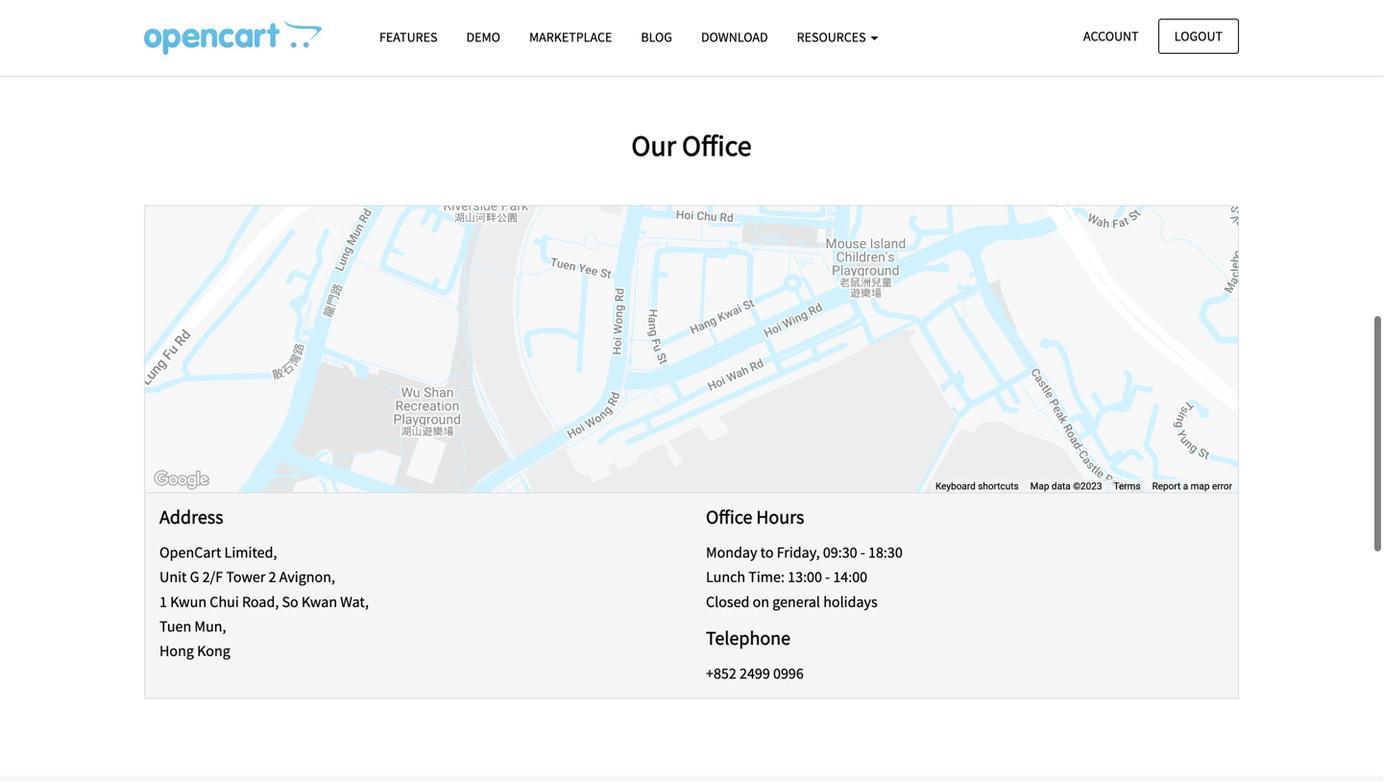 Task type: locate. For each thing, give the bounding box(es) containing it.
refresh image
[[280, 27, 292, 41]]

address
[[160, 505, 223, 529]]

demo link
[[452, 20, 515, 54]]

0 vertical spatial -
[[861, 543, 866, 562]]

features
[[380, 28, 438, 46]]

report a map error
[[1153, 481, 1233, 492]]

hours
[[757, 505, 805, 529]]

©2023
[[1074, 481, 1103, 492]]

- left 18:30
[[861, 543, 866, 562]]

keyboard
[[936, 481, 976, 492]]

report a map error link
[[1153, 481, 1233, 492]]

office hours
[[706, 505, 805, 529]]

1 vertical spatial office
[[706, 505, 753, 529]]

13:00
[[788, 568, 823, 587]]

0996
[[774, 664, 804, 683]]

chui
[[210, 592, 239, 612]]

hong
[[160, 641, 194, 661]]

limited,
[[224, 543, 277, 562]]

holidays
[[824, 592, 878, 612]]

map
[[1191, 481, 1210, 492]]

avignon,
[[279, 568, 335, 587]]

2499
[[740, 664, 771, 683]]

18:30
[[869, 543, 903, 562]]

kwan
[[302, 592, 337, 612]]

so
[[282, 592, 299, 612]]

0 vertical spatial office
[[682, 127, 752, 164]]

- left 14:00
[[826, 568, 830, 587]]

marketplace link
[[515, 20, 627, 54]]

to
[[761, 543, 774, 562]]

office up monday
[[706, 505, 753, 529]]

1 vertical spatial -
[[826, 568, 830, 587]]

error
[[1213, 481, 1233, 492]]

-
[[861, 543, 866, 562], [826, 568, 830, 587]]

keyboard shortcuts
[[936, 481, 1019, 492]]

logout link
[[1159, 19, 1240, 54]]

closed
[[706, 592, 750, 612]]

data
[[1052, 481, 1071, 492]]

office
[[682, 127, 752, 164], [706, 505, 753, 529]]

tuen
[[160, 617, 191, 636]]

0 horizontal spatial -
[[826, 568, 830, 587]]

demo
[[467, 28, 501, 46]]

keyboard shortcuts button
[[936, 480, 1019, 493]]

telephone
[[706, 626, 791, 650]]

kwun
[[170, 592, 207, 612]]

+852
[[706, 664, 737, 683]]

account
[[1084, 27, 1139, 45]]

g
[[190, 568, 199, 587]]

marketplace
[[529, 28, 613, 46]]

resources
[[797, 28, 869, 46]]

unit
[[160, 568, 187, 587]]

blog
[[641, 28, 673, 46]]

office right "our" on the top
[[682, 127, 752, 164]]

1
[[160, 592, 167, 612]]



Task type: describe. For each thing, give the bounding box(es) containing it.
kong
[[197, 641, 230, 661]]

general
[[773, 592, 821, 612]]

map data ©2023
[[1031, 481, 1103, 492]]

logout
[[1175, 27, 1223, 45]]

opencart limited, unit g 2/f tower 2 avignon, 1 kwun chui road, so kwan wat, tuen mun, hong kong
[[160, 543, 369, 661]]

monday to friday, 09:30 - 18:30 lunch time: 13:00 - 14:00 closed on general holidays
[[706, 543, 903, 612]]

road,
[[242, 592, 279, 612]]

monday
[[706, 543, 758, 562]]

account link
[[1068, 19, 1156, 54]]

on
[[753, 592, 770, 612]]

a
[[1184, 481, 1189, 492]]

mun,
[[195, 617, 226, 636]]

14:00
[[834, 568, 868, 587]]

blog link
[[627, 20, 687, 54]]

our
[[632, 127, 677, 164]]

terms
[[1114, 481, 1141, 492]]

wat,
[[340, 592, 369, 612]]

map region
[[145, 206, 1239, 493]]

2
[[269, 568, 276, 587]]

opencart
[[160, 543, 221, 562]]

2/f
[[202, 568, 223, 587]]

friday,
[[777, 543, 820, 562]]

opencart - contact image
[[144, 20, 322, 55]]

download link
[[687, 20, 783, 54]]

report
[[1153, 481, 1181, 492]]

map
[[1031, 481, 1050, 492]]

resources link
[[783, 20, 893, 54]]

shortcuts
[[979, 481, 1019, 492]]

google image
[[150, 468, 213, 493]]

features link
[[365, 20, 452, 54]]

terms link
[[1114, 481, 1141, 492]]

download
[[702, 28, 768, 46]]

+852 2499 0996
[[706, 664, 804, 683]]

lunch
[[706, 568, 746, 587]]

our office
[[632, 127, 752, 164]]

tower
[[226, 568, 266, 587]]

time:
[[749, 568, 785, 587]]

1 horizontal spatial -
[[861, 543, 866, 562]]

09:30
[[823, 543, 858, 562]]



Task type: vqa. For each thing, say whether or not it's contained in the screenshot.
2nd the up from the bottom of the page
no



